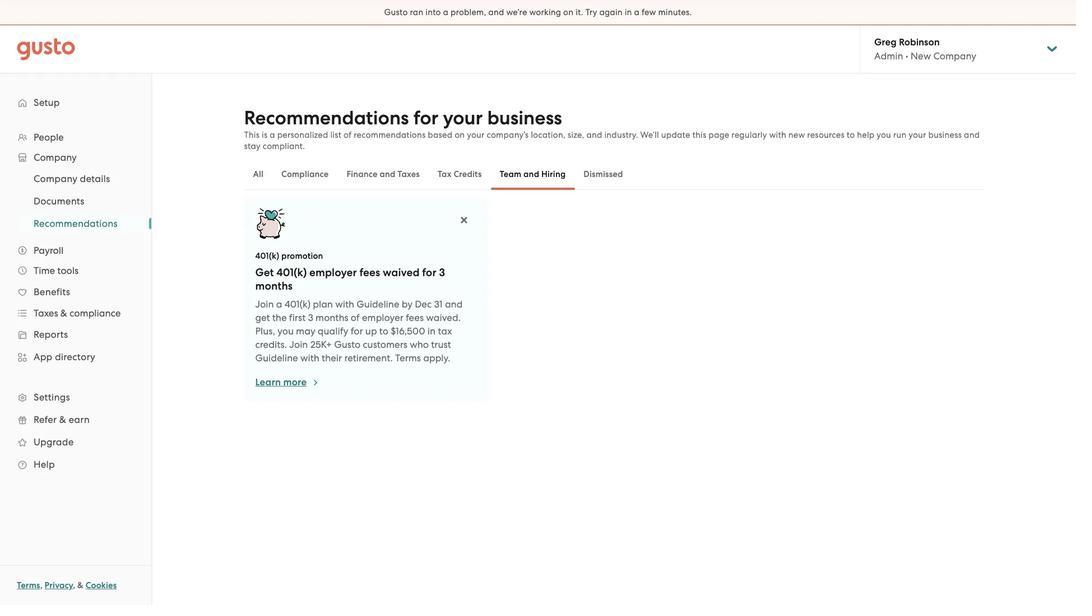 Task type: vqa. For each thing, say whether or not it's contained in the screenshot.
the Taxes in the Taxes & compliance 'dropdown button'
yes



Task type: describe. For each thing, give the bounding box(es) containing it.
plus,
[[255, 326, 275, 337]]

31
[[434, 299, 443, 310]]

your up based
[[443, 107, 483, 130]]

company details link
[[20, 169, 140, 189]]

new
[[789, 130, 805, 140]]

$16,500
[[391, 326, 425, 337]]

1 horizontal spatial with
[[335, 299, 354, 310]]

1 , from the left
[[40, 581, 43, 591]]

a right into
[[443, 7, 449, 17]]

stay
[[244, 141, 261, 151]]

of inside recommendations for your business this is a personalized list of recommendations based on your company's location, size, and industry. we'll update this page regularly with new resources to help you run your business and stay compliant.
[[344, 130, 352, 140]]

greg robinson admin • new company
[[875, 36, 977, 62]]

a left few
[[634, 7, 640, 17]]

employer inside join a 401(k) plan with guideline by dec 31 and get the first 3 months of employer fees waived. plus, you may qualify for up to $16,500 in tax credits. join 25k+ gusto customers who trust guideline with their retirement. terms apply.
[[362, 312, 404, 324]]

waived
[[383, 266, 420, 279]]

upgrade
[[34, 437, 74, 448]]

try
[[586, 7, 597, 17]]

for inside recommendations for your business this is a personalized list of recommendations based on your company's location, size, and industry. we'll update this page regularly with new resources to help you run your business and stay compliant.
[[414, 107, 439, 130]]

who
[[410, 339, 429, 350]]

cookies button
[[86, 579, 117, 593]]

compliance
[[282, 169, 329, 179]]

up
[[365, 326, 377, 337]]

compliant.
[[263, 141, 305, 151]]

payroll
[[34, 245, 63, 256]]

working
[[530, 7, 561, 17]]

tax credits button
[[429, 161, 491, 188]]

documents link
[[20, 191, 140, 211]]

home image
[[17, 38, 75, 60]]

qualify
[[318, 326, 348, 337]]

again
[[600, 7, 623, 17]]

setup link
[[11, 93, 140, 113]]

1 horizontal spatial guideline
[[357, 299, 399, 310]]

settings
[[34, 392, 70, 403]]

problem,
[[451, 7, 486, 17]]

the
[[272, 312, 287, 324]]

months inside 401(k) promotion get 401(k) employer fees waived for 3 months
[[255, 280, 293, 293]]

reports
[[34, 329, 68, 340]]

all button
[[244, 161, 273, 188]]

help
[[34, 459, 55, 470]]

taxes inside button
[[398, 169, 420, 179]]

location,
[[531, 130, 566, 140]]

and inside team and hiring button
[[524, 169, 539, 179]]

refer
[[34, 414, 57, 426]]

all
[[253, 169, 264, 179]]

team
[[500, 169, 522, 179]]

run
[[894, 130, 907, 140]]

robinson
[[899, 36, 940, 48]]

credits
[[454, 169, 482, 179]]

1 vertical spatial 401(k)
[[277, 266, 307, 279]]

regularly
[[732, 130, 767, 140]]

3 inside 401(k) promotion get 401(k) employer fees waived for 3 months
[[439, 266, 445, 279]]

recommendations
[[354, 130, 426, 140]]

your left company's
[[467, 130, 485, 140]]

tax credits
[[438, 169, 482, 179]]

company details
[[34, 173, 110, 184]]

dismissed button
[[575, 161, 632, 188]]

tax
[[438, 326, 452, 337]]

finance
[[347, 169, 378, 179]]

first
[[289, 312, 306, 324]]

new
[[911, 50, 931, 62]]

personalized
[[277, 130, 328, 140]]

time tools button
[[11, 261, 140, 281]]

of inside join a 401(k) plan with guideline by dec 31 and get the first 3 months of employer fees waived. plus, you may qualify for up to $16,500 in tax credits. join 25k+ gusto customers who trust guideline with their retirement. terms apply.
[[351, 312, 360, 324]]

this
[[693, 130, 707, 140]]

refer & earn link
[[11, 410, 140, 430]]

into
[[426, 7, 441, 17]]

company for company
[[34, 152, 77, 163]]

help link
[[11, 455, 140, 475]]

their
[[322, 353, 342, 364]]

more
[[283, 377, 307, 389]]

recommendations for recommendations
[[34, 218, 118, 229]]

apply.
[[423, 353, 451, 364]]

finance and taxes
[[347, 169, 420, 179]]

this
[[244, 130, 260, 140]]

25k+
[[310, 339, 332, 350]]

waived.
[[426, 312, 461, 324]]

0 horizontal spatial join
[[255, 299, 274, 310]]

documents
[[34, 196, 85, 207]]

a inside recommendations for your business this is a personalized list of recommendations based on your company's location, size, and industry. we'll update this page regularly with new resources to help you run your business and stay compliant.
[[270, 130, 275, 140]]

upgrade link
[[11, 432, 140, 452]]

0 vertical spatial in
[[625, 7, 632, 17]]

may
[[296, 326, 315, 337]]

to inside recommendations for your business this is a personalized list of recommendations based on your company's location, size, and industry. we'll update this page regularly with new resources to help you run your business and stay compliant.
[[847, 130, 855, 140]]

people
[[34, 132, 64, 143]]

terms , privacy , & cookies
[[17, 581, 117, 591]]

to inside join a 401(k) plan with guideline by dec 31 and get the first 3 months of employer fees waived. plus, you may qualify for up to $16,500 in tax credits. join 25k+ gusto customers who trust guideline with their retirement. terms apply.
[[379, 326, 389, 337]]

tools
[[57, 265, 79, 276]]

update
[[661, 130, 691, 140]]

by
[[402, 299, 413, 310]]

we'll
[[641, 130, 659, 140]]

list
[[330, 130, 342, 140]]

greg
[[875, 36, 897, 48]]

get
[[255, 266, 274, 279]]

earn
[[69, 414, 90, 426]]

taxes & compliance
[[34, 308, 121, 319]]

payroll button
[[11, 241, 140, 261]]

your right run
[[909, 130, 927, 140]]

0 horizontal spatial with
[[300, 353, 320, 364]]

3 inside join a 401(k) plan with guideline by dec 31 and get the first 3 months of employer fees waived. plus, you may qualify for up to $16,500 in tax credits. join 25k+ gusto customers who trust guideline with their retirement. terms apply.
[[308, 312, 313, 324]]

cookies
[[86, 581, 117, 591]]

ran
[[410, 7, 424, 17]]

gusto navigation element
[[0, 73, 151, 494]]



Task type: locate. For each thing, give the bounding box(es) containing it.
1 vertical spatial on
[[455, 130, 465, 140]]

a up the
[[276, 299, 282, 310]]

2 vertical spatial company
[[34, 173, 77, 184]]

recommendations down documents link
[[34, 218, 118, 229]]

employer up plan
[[310, 266, 357, 279]]

guideline down credits.
[[255, 353, 298, 364]]

1 vertical spatial taxes
[[34, 308, 58, 319]]

1 horizontal spatial months
[[316, 312, 349, 324]]

time tools
[[34, 265, 79, 276]]

0 horizontal spatial on
[[455, 130, 465, 140]]

1 horizontal spatial on
[[564, 7, 574, 17]]

gusto left ran
[[384, 7, 408, 17]]

promotion
[[282, 251, 323, 261]]

0 vertical spatial guideline
[[357, 299, 399, 310]]

401(k) promotion get 401(k) employer fees waived for 3 months
[[255, 251, 445, 293]]

for left up
[[351, 326, 363, 337]]

recommendations inside recommendations for your business this is a personalized list of recommendations based on your company's location, size, and industry. we'll update this page regularly with new resources to help you run your business and stay compliant.
[[244, 107, 409, 130]]

0 vertical spatial gusto
[[384, 7, 408, 17]]

tax
[[438, 169, 452, 179]]

terms inside join a 401(k) plan with guideline by dec 31 and get the first 3 months of employer fees waived. plus, you may qualify for up to $16,500 in tax credits. join 25k+ gusto customers who trust guideline with their retirement. terms apply.
[[395, 353, 421, 364]]

1 vertical spatial join
[[290, 339, 308, 350]]

on left it.
[[564, 7, 574, 17]]

gusto inside join a 401(k) plan with guideline by dec 31 and get the first 3 months of employer fees waived. plus, you may qualify for up to $16,500 in tax credits. join 25k+ gusto customers who trust guideline with their retirement. terms apply.
[[334, 339, 361, 350]]

2 vertical spatial 401(k)
[[285, 299, 311, 310]]

0 horizontal spatial in
[[428, 326, 436, 337]]

it.
[[576, 7, 584, 17]]

fees inside join a 401(k) plan with guideline by dec 31 and get the first 3 months of employer fees waived. plus, you may qualify for up to $16,500 in tax credits. join 25k+ gusto customers who trust guideline with their retirement. terms apply.
[[406, 312, 424, 324]]

on
[[564, 7, 574, 17], [455, 130, 465, 140]]

gusto
[[384, 7, 408, 17], [334, 339, 361, 350]]

time
[[34, 265, 55, 276]]

1 vertical spatial &
[[59, 414, 66, 426]]

0 horizontal spatial fees
[[360, 266, 380, 279]]

0 horizontal spatial you
[[278, 326, 294, 337]]

employer up up
[[362, 312, 404, 324]]

0 horizontal spatial 3
[[308, 312, 313, 324]]

1 horizontal spatial to
[[847, 130, 855, 140]]

,
[[40, 581, 43, 591], [73, 581, 75, 591]]

1 horizontal spatial join
[[290, 339, 308, 350]]

0 vertical spatial taxes
[[398, 169, 420, 179]]

1 horizontal spatial in
[[625, 7, 632, 17]]

for up based
[[414, 107, 439, 130]]

for inside 401(k) promotion get 401(k) employer fees waived for 3 months
[[422, 266, 437, 279]]

we're
[[506, 7, 527, 17]]

0 vertical spatial you
[[877, 130, 891, 140]]

learn
[[255, 377, 281, 389]]

with down 25k+
[[300, 353, 320, 364]]

recommendation categories for your business tab list
[[244, 159, 984, 190]]

0 vertical spatial with
[[769, 130, 787, 140]]

a inside join a 401(k) plan with guideline by dec 31 and get the first 3 months of employer fees waived. plus, you may qualify for up to $16,500 in tax credits. join 25k+ gusto customers who trust guideline with their retirement. terms apply.
[[276, 299, 282, 310]]

1 horizontal spatial gusto
[[384, 7, 408, 17]]

1 vertical spatial months
[[316, 312, 349, 324]]

1 horizontal spatial recommendations
[[244, 107, 409, 130]]

2 list from the top
[[0, 168, 151, 235]]

terms left privacy
[[17, 581, 40, 591]]

company button
[[11, 147, 140, 168]]

app
[[34, 352, 52, 363]]

terms link
[[17, 581, 40, 591]]

0 vertical spatial join
[[255, 299, 274, 310]]

list containing company details
[[0, 168, 151, 235]]

for inside join a 401(k) plan with guideline by dec 31 and get the first 3 months of employer fees waived. plus, you may qualify for up to $16,500 in tax credits. join 25k+ gusto customers who trust guideline with their retirement. terms apply.
[[351, 326, 363, 337]]

0 horizontal spatial business
[[487, 107, 562, 130]]

taxes inside dropdown button
[[34, 308, 58, 319]]

0 vertical spatial terms
[[395, 353, 421, 364]]

company up documents
[[34, 173, 77, 184]]

you inside recommendations for your business this is a personalized list of recommendations based on your company's location, size, and industry. we'll update this page regularly with new resources to help you run your business and stay compliant.
[[877, 130, 891, 140]]

employer inside 401(k) promotion get 401(k) employer fees waived for 3 months
[[310, 266, 357, 279]]

3
[[439, 266, 445, 279], [308, 312, 313, 324]]

business up company's
[[487, 107, 562, 130]]

app directory link
[[11, 347, 140, 367]]

setup
[[34, 97, 60, 108]]

0 horizontal spatial employer
[[310, 266, 357, 279]]

fees left waived
[[360, 266, 380, 279]]

list
[[0, 127, 151, 476], [0, 168, 151, 235]]

you down the
[[278, 326, 294, 337]]

in inside join a 401(k) plan with guideline by dec 31 and get the first 3 months of employer fees waived. plus, you may qualify for up to $16,500 in tax credits. join 25k+ gusto customers who trust guideline with their retirement. terms apply.
[[428, 326, 436, 337]]

recommendations
[[244, 107, 409, 130], [34, 218, 118, 229]]

resources
[[808, 130, 845, 140]]

recommendations up list
[[244, 107, 409, 130]]

0 vertical spatial recommendations
[[244, 107, 409, 130]]

1 horizontal spatial ,
[[73, 581, 75, 591]]

months
[[255, 280, 293, 293], [316, 312, 349, 324]]

hiring
[[542, 169, 566, 179]]

join down may
[[290, 339, 308, 350]]

gusto down qualify
[[334, 339, 361, 350]]

1 vertical spatial of
[[351, 312, 360, 324]]

to right up
[[379, 326, 389, 337]]

0 horizontal spatial months
[[255, 280, 293, 293]]

0 vertical spatial of
[[344, 130, 352, 140]]

2 vertical spatial for
[[351, 326, 363, 337]]

0 vertical spatial business
[[487, 107, 562, 130]]

in
[[625, 7, 632, 17], [428, 326, 436, 337]]

credits.
[[255, 339, 287, 350]]

and inside 'finance and taxes' button
[[380, 169, 396, 179]]

industry.
[[605, 130, 638, 140]]

& for earn
[[59, 414, 66, 426]]

a
[[443, 7, 449, 17], [634, 7, 640, 17], [270, 130, 275, 140], [276, 299, 282, 310]]

1 vertical spatial to
[[379, 326, 389, 337]]

with left new
[[769, 130, 787, 140]]

1 horizontal spatial 3
[[439, 266, 445, 279]]

0 vertical spatial on
[[564, 7, 574, 17]]

on right based
[[455, 130, 465, 140]]

company inside greg robinson admin • new company
[[934, 50, 977, 62]]

fees inside 401(k) promotion get 401(k) employer fees waived for 3 months
[[360, 266, 380, 279]]

& for compliance
[[60, 308, 67, 319]]

privacy link
[[45, 581, 73, 591]]

recommendations for your business this is a personalized list of recommendations based on your company's location, size, and industry. we'll update this page regularly with new resources to help you run your business and stay compliant.
[[244, 107, 980, 151]]

1 horizontal spatial employer
[[362, 312, 404, 324]]

guideline up up
[[357, 299, 399, 310]]

to left help
[[847, 130, 855, 140]]

months up qualify
[[316, 312, 349, 324]]

1 horizontal spatial you
[[877, 130, 891, 140]]

on inside recommendations for your business this is a personalized list of recommendations based on your company's location, size, and industry. we'll update this page regularly with new resources to help you run your business and stay compliant.
[[455, 130, 465, 140]]

1 vertical spatial fees
[[406, 312, 424, 324]]

1 vertical spatial for
[[422, 266, 437, 279]]

months inside join a 401(k) plan with guideline by dec 31 and get the first 3 months of employer fees waived. plus, you may qualify for up to $16,500 in tax credits. join 25k+ gusto customers who trust guideline with their retirement. terms apply.
[[316, 312, 349, 324]]

401(k) up get
[[255, 251, 279, 261]]

in left tax
[[428, 326, 436, 337]]

& up "reports" link
[[60, 308, 67, 319]]

3 up 31
[[439, 266, 445, 279]]

you inside join a 401(k) plan with guideline by dec 31 and get the first 3 months of employer fees waived. plus, you may qualify for up to $16,500 in tax credits. join 25k+ gusto customers who trust guideline with their retirement. terms apply.
[[278, 326, 294, 337]]

company's
[[487, 130, 529, 140]]

benefits link
[[11, 282, 140, 302]]

help
[[857, 130, 875, 140]]

& inside dropdown button
[[60, 308, 67, 319]]

1 horizontal spatial taxes
[[398, 169, 420, 179]]

you
[[877, 130, 891, 140], [278, 326, 294, 337]]

taxes up reports
[[34, 308, 58, 319]]

learn more
[[255, 377, 307, 389]]

compliance button
[[273, 161, 338, 188]]

0 vertical spatial to
[[847, 130, 855, 140]]

dec
[[415, 299, 432, 310]]

team and hiring
[[500, 169, 566, 179]]

1 vertical spatial in
[[428, 326, 436, 337]]

size,
[[568, 130, 585, 140]]

fees
[[360, 266, 380, 279], [406, 312, 424, 324]]

for right waived
[[422, 266, 437, 279]]

2 horizontal spatial with
[[769, 130, 787, 140]]

guideline
[[357, 299, 399, 310], [255, 353, 298, 364]]

in right again
[[625, 7, 632, 17]]

with inside recommendations for your business this is a personalized list of recommendations based on your company's location, size, and industry. we'll update this page regularly with new resources to help you run your business and stay compliant.
[[769, 130, 787, 140]]

learn more link
[[255, 376, 320, 390]]

details
[[80, 173, 110, 184]]

, left cookies button
[[73, 581, 75, 591]]

with right plan
[[335, 299, 354, 310]]

taxes
[[398, 169, 420, 179], [34, 308, 58, 319]]

months down get
[[255, 280, 293, 293]]

2 vertical spatial &
[[77, 581, 84, 591]]

3 right the first
[[308, 312, 313, 324]]

0 horizontal spatial gusto
[[334, 339, 361, 350]]

1 horizontal spatial terms
[[395, 353, 421, 364]]

join up get
[[255, 299, 274, 310]]

terms down who
[[395, 353, 421, 364]]

1 list from the top
[[0, 127, 151, 476]]

directory
[[55, 352, 95, 363]]

and inside join a 401(k) plan with guideline by dec 31 and get the first 3 months of employer fees waived. plus, you may qualify for up to $16,500 in tax credits. join 25k+ gusto customers who trust guideline with their retirement. terms apply.
[[445, 299, 463, 310]]

team and hiring button
[[491, 161, 575, 188]]

0 vertical spatial company
[[934, 50, 977, 62]]

0 vertical spatial &
[[60, 308, 67, 319]]

1 vertical spatial terms
[[17, 581, 40, 591]]

list containing people
[[0, 127, 151, 476]]

1 vertical spatial you
[[278, 326, 294, 337]]

company down 'people'
[[34, 152, 77, 163]]

0 horizontal spatial taxes
[[34, 308, 58, 319]]

0 horizontal spatial terms
[[17, 581, 40, 591]]

1 vertical spatial gusto
[[334, 339, 361, 350]]

0 vertical spatial 3
[[439, 266, 445, 279]]

& left cookies button
[[77, 581, 84, 591]]

fees up $16,500
[[406, 312, 424, 324]]

401(k) up the first
[[285, 299, 311, 310]]

2 , from the left
[[73, 581, 75, 591]]

1 vertical spatial guideline
[[255, 353, 298, 364]]

0 horizontal spatial recommendations
[[34, 218, 118, 229]]

& left 'earn' on the bottom left of the page
[[59, 414, 66, 426]]

people button
[[11, 127, 140, 147]]

recommendations for recommendations for your business this is a personalized list of recommendations based on your company's location, size, and industry. we'll update this page regularly with new resources to help you run your business and stay compliant.
[[244, 107, 409, 130]]

get
[[255, 312, 270, 324]]

app directory
[[34, 352, 95, 363]]

finance and taxes button
[[338, 161, 429, 188]]

401(k) inside join a 401(k) plan with guideline by dec 31 and get the first 3 months of employer fees waived. plus, you may qualify for up to $16,500 in tax credits. join 25k+ gusto customers who trust guideline with their retirement. terms apply.
[[285, 299, 311, 310]]

reports link
[[11, 325, 140, 345]]

admin
[[875, 50, 904, 62]]

0 vertical spatial employer
[[310, 266, 357, 279]]

1 vertical spatial employer
[[362, 312, 404, 324]]

2 vertical spatial with
[[300, 353, 320, 364]]

taxes left tax
[[398, 169, 420, 179]]

0 vertical spatial 401(k)
[[255, 251, 279, 261]]

0 horizontal spatial guideline
[[255, 353, 298, 364]]

0 horizontal spatial ,
[[40, 581, 43, 591]]

page
[[709, 130, 730, 140]]

1 vertical spatial business
[[929, 130, 962, 140]]

company right new
[[934, 50, 977, 62]]

terms
[[395, 353, 421, 364], [17, 581, 40, 591]]

company inside "dropdown button"
[[34, 152, 77, 163]]

you left run
[[877, 130, 891, 140]]

is
[[262, 130, 268, 140]]

company for company details
[[34, 173, 77, 184]]

0 vertical spatial fees
[[360, 266, 380, 279]]

few
[[642, 7, 656, 17]]

customers
[[363, 339, 408, 350]]

1 horizontal spatial business
[[929, 130, 962, 140]]

1 vertical spatial company
[[34, 152, 77, 163]]

refer & earn
[[34, 414, 90, 426]]

to
[[847, 130, 855, 140], [379, 326, 389, 337]]

0 vertical spatial months
[[255, 280, 293, 293]]

401(k) down promotion
[[277, 266, 307, 279]]

your
[[443, 107, 483, 130], [467, 130, 485, 140], [909, 130, 927, 140]]

1 vertical spatial 3
[[308, 312, 313, 324]]

, left privacy
[[40, 581, 43, 591]]

gusto ran into a problem, and we're working on it. try again in a few minutes.
[[384, 7, 692, 17]]

1 horizontal spatial fees
[[406, 312, 424, 324]]

compliance
[[70, 308, 121, 319]]

1 vertical spatial recommendations
[[34, 218, 118, 229]]

0 vertical spatial for
[[414, 107, 439, 130]]

a right is
[[270, 130, 275, 140]]

benefits
[[34, 287, 70, 298]]

0 horizontal spatial to
[[379, 326, 389, 337]]

1 vertical spatial with
[[335, 299, 354, 310]]

recommendations inside gusto navigation "element"
[[34, 218, 118, 229]]

business right run
[[929, 130, 962, 140]]

trust
[[431, 339, 451, 350]]



